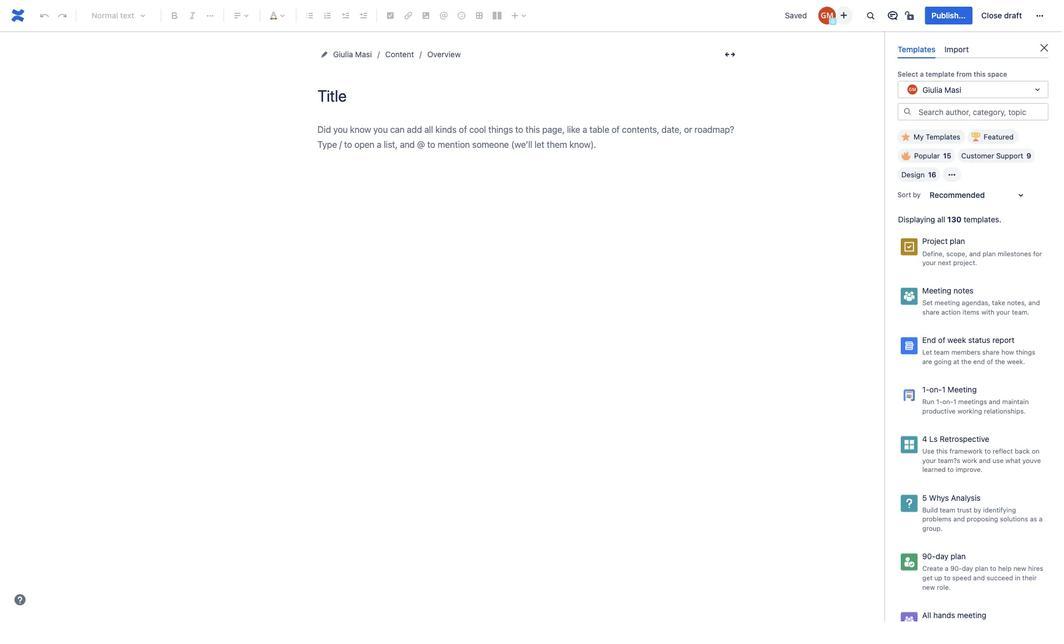 Task type: locate. For each thing, give the bounding box(es) containing it.
and right speed on the right bottom of page
[[973, 574, 985, 582]]

agendas,
[[962, 299, 990, 307]]

your inside 4 ls retrospective use this framework to reflect back on your team?s work and use what youve learned to improve.
[[922, 457, 936, 464]]

Give this page a title text field
[[318, 87, 740, 105]]

confluence image
[[9, 7, 27, 24]]

giulia right move this page image
[[333, 50, 353, 59]]

succeed
[[987, 574, 1013, 582]]

for
[[1033, 250, 1042, 257]]

meeting up action at the right of the page
[[935, 299, 960, 307]]

are
[[922, 358, 932, 365]]

90- up create on the bottom of the page
[[922, 552, 936, 561]]

0 horizontal spatial 1-
[[922, 385, 929, 394]]

0 horizontal spatial 1
[[942, 385, 946, 394]]

publish...
[[932, 11, 966, 20]]

1 horizontal spatial this
[[974, 70, 986, 78]]

share down set
[[922, 308, 940, 316]]

next
[[938, 259, 951, 267]]

0 horizontal spatial by
[[913, 191, 921, 199]]

day up speed on the right bottom of page
[[962, 565, 973, 573]]

a
[[920, 70, 924, 78], [1039, 515, 1043, 523], [945, 565, 949, 573]]

1 horizontal spatial masi
[[945, 85, 961, 94]]

help image
[[13, 593, 27, 607]]

0 horizontal spatial a
[[920, 70, 924, 78]]

working
[[958, 407, 982, 415]]

a right create on the bottom of the page
[[945, 565, 949, 573]]

let
[[922, 348, 932, 356]]

and inside '5 whys analysis build team trust by identifying problems and proposing solutions as a group.'
[[953, 515, 965, 523]]

end of week status report let team members share how things are going at the end of the week.
[[922, 336, 1035, 365]]

week
[[948, 336, 966, 345]]

things
[[1016, 348, 1035, 356]]

this up team?s at right bottom
[[936, 447, 948, 455]]

team up problems
[[940, 506, 955, 514]]

by
[[913, 191, 921, 199], [974, 506, 981, 514]]

day up create on the bottom of the page
[[936, 552, 949, 561]]

hires
[[1028, 565, 1043, 573]]

1 vertical spatial new
[[922, 583, 935, 591]]

use
[[922, 447, 934, 455]]

1- up productive
[[936, 398, 942, 406]]

framework
[[950, 447, 983, 455]]

1 horizontal spatial of
[[987, 358, 993, 365]]

what
[[1006, 457, 1021, 464]]

the down members at the right
[[961, 358, 971, 365]]

plan left milestones
[[983, 250, 996, 257]]

your down take on the top of page
[[996, 308, 1010, 316]]

support
[[996, 152, 1023, 160]]

design 16
[[901, 171, 936, 179]]

masi
[[355, 50, 372, 59], [945, 85, 961, 94]]

1 horizontal spatial 1-
[[936, 398, 942, 406]]

new up in
[[1014, 565, 1026, 573]]

speed
[[952, 574, 971, 582]]

0 vertical spatial masi
[[355, 50, 372, 59]]

this for retrospective
[[936, 447, 948, 455]]

and up team.
[[1028, 299, 1040, 307]]

1 vertical spatial share
[[982, 348, 1000, 356]]

share up end
[[982, 348, 1000, 356]]

move this page image
[[320, 50, 329, 59]]

space
[[988, 70, 1007, 78]]

meeting up set
[[922, 286, 952, 295]]

1 vertical spatial team
[[940, 506, 955, 514]]

project
[[922, 237, 948, 246]]

redo ⌘⇧z image
[[56, 9, 69, 22]]

meeting right hands
[[957, 611, 986, 620]]

2 horizontal spatial a
[[1039, 515, 1043, 523]]

0 vertical spatial templates
[[898, 44, 936, 54]]

0 horizontal spatial the
[[961, 358, 971, 365]]

meeting
[[935, 299, 960, 307], [957, 611, 986, 620]]

1 vertical spatial by
[[974, 506, 981, 514]]

0 vertical spatial team
[[934, 348, 950, 356]]

1 vertical spatial meeting
[[957, 611, 986, 620]]

italic ⌘i image
[[186, 9, 199, 22]]

team up going at the right of the page
[[934, 348, 950, 356]]

130
[[947, 215, 962, 224]]

your down "use"
[[922, 457, 936, 464]]

day
[[936, 552, 949, 561], [962, 565, 973, 573]]

share
[[922, 308, 940, 316], [982, 348, 1000, 356]]

and inside project plan define, scope, and plan milestones for your next project.
[[969, 250, 981, 257]]

at
[[953, 358, 959, 365]]

0 vertical spatial giulia
[[333, 50, 353, 59]]

templates inside tab list
[[898, 44, 936, 54]]

on- up run
[[929, 385, 942, 394]]

relationships.
[[984, 407, 1026, 415]]

2 the from the left
[[995, 358, 1005, 365]]

meeting inside meeting notes set meeting agendas, take notes, and share action items with your team.
[[935, 299, 960, 307]]

and inside the "90-day plan create a 90-day plan to help new hires get up to speed and succeed in their new role."
[[973, 574, 985, 582]]

overview
[[427, 50, 461, 59]]

2 vertical spatial a
[[945, 565, 949, 573]]

all
[[937, 215, 945, 224]]

solutions
[[1000, 515, 1028, 523]]

9
[[1027, 152, 1031, 160]]

90-
[[922, 552, 936, 561], [950, 565, 962, 573]]

0 vertical spatial meeting
[[935, 299, 960, 307]]

displaying all 130 templates.
[[898, 215, 1002, 224]]

90- up speed on the right bottom of page
[[950, 565, 962, 573]]

on- up productive
[[942, 398, 953, 406]]

comment icon image
[[886, 9, 899, 22]]

1 horizontal spatial 1
[[953, 398, 956, 406]]

1
[[942, 385, 946, 394], [953, 398, 956, 406]]

0 vertical spatial 90-
[[922, 552, 936, 561]]

1 vertical spatial this
[[936, 447, 948, 455]]

templates
[[898, 44, 936, 54], [926, 133, 960, 141]]

whys
[[929, 493, 949, 502]]

the down how
[[995, 358, 1005, 365]]

0 vertical spatial meeting
[[922, 286, 952, 295]]

0 vertical spatial share
[[922, 308, 940, 316]]

a right as
[[1039, 515, 1043, 523]]

plan up the scope, at top
[[950, 237, 965, 246]]

plan up speed on the right bottom of page
[[951, 552, 966, 561]]

giulia down template on the right of the page
[[923, 85, 943, 94]]

share for meeting
[[922, 308, 940, 316]]

no restrictions image
[[904, 9, 917, 22]]

get
[[922, 574, 933, 582]]

identifying
[[983, 506, 1016, 514]]

share inside end of week status report let team members share how things are going at the end of the week.
[[982, 348, 1000, 356]]

to down team?s at right bottom
[[948, 466, 954, 474]]

customer
[[961, 152, 994, 160]]

reflect
[[993, 447, 1013, 455]]

my templates
[[914, 133, 960, 141]]

1 vertical spatial 1
[[953, 398, 956, 406]]

1-
[[922, 385, 929, 394], [936, 398, 942, 406]]

maintain
[[1002, 398, 1029, 406]]

0 vertical spatial on-
[[929, 385, 942, 394]]

a right 'select'
[[920, 70, 924, 78]]

0 vertical spatial your
[[922, 259, 936, 267]]

link image
[[401, 9, 415, 22]]

templates up 15
[[926, 133, 960, 141]]

1 left meetings
[[953, 398, 956, 406]]

by inside '5 whys analysis build team trust by identifying problems and proposing solutions as a group.'
[[974, 506, 981, 514]]

notes
[[954, 286, 974, 295]]

your down define,
[[922, 259, 936, 267]]

0 horizontal spatial day
[[936, 552, 949, 561]]

1 horizontal spatial giulia masi
[[923, 85, 961, 94]]

all hands meeting
[[922, 611, 986, 620]]

back
[[1015, 447, 1030, 455]]

1 horizontal spatial by
[[974, 506, 981, 514]]

and inside 4 ls retrospective use this framework to reflect back on your team?s work and use what youve learned to improve.
[[979, 457, 991, 464]]

how
[[1001, 348, 1014, 356]]

1 horizontal spatial day
[[962, 565, 973, 573]]

group.
[[922, 525, 943, 532]]

meeting notes set meeting agendas, take notes, and share action items with your team.
[[922, 286, 1040, 316]]

bullet list ⌘⇧8 image
[[303, 9, 316, 22]]

close
[[981, 11, 1002, 20]]

new
[[1014, 565, 1026, 573], [922, 583, 935, 591]]

masi down the select a template from this space
[[945, 85, 961, 94]]

table image
[[473, 9, 486, 22]]

0 horizontal spatial share
[[922, 308, 940, 316]]

tab list
[[893, 40, 1053, 58]]

more formatting image
[[204, 9, 217, 22]]

0 horizontal spatial giulia masi
[[333, 50, 372, 59]]

and left use
[[979, 457, 991, 464]]

new down get
[[922, 583, 935, 591]]

2 vertical spatial your
[[922, 457, 936, 464]]

1 vertical spatial your
[[996, 308, 1010, 316]]

to right up at the bottom of page
[[944, 574, 950, 582]]

0 horizontal spatial of
[[938, 336, 945, 345]]

0 vertical spatial 1-
[[922, 385, 929, 394]]

my
[[914, 133, 924, 141]]

1 horizontal spatial new
[[1014, 565, 1026, 573]]

find and replace image
[[864, 9, 877, 22]]

0 vertical spatial this
[[974, 70, 986, 78]]

ls
[[929, 434, 938, 444]]

end
[[922, 336, 936, 345]]

meeting inside 1-on-1 meeting run 1-on-1 meetings and maintain productive working relationships.
[[948, 385, 977, 394]]

1-on-1 meeting run 1-on-1 meetings and maintain productive working relationships.
[[922, 385, 1029, 415]]

publish... button
[[925, 7, 973, 24]]

1 vertical spatial on-
[[942, 398, 953, 406]]

Search author, category, topic field
[[915, 104, 1048, 120]]

share inside meeting notes set meeting agendas, take notes, and share action items with your team.
[[922, 308, 940, 316]]

1 horizontal spatial giulia
[[923, 85, 943, 94]]

1 horizontal spatial the
[[995, 358, 1005, 365]]

a inside '5 whys analysis build team trust by identifying problems and proposing solutions as a group.'
[[1039, 515, 1043, 523]]

16
[[928, 171, 936, 179]]

None text field
[[906, 84, 908, 95]]

1 horizontal spatial 90-
[[950, 565, 962, 573]]

giulia masi link
[[333, 48, 372, 61]]

saved
[[785, 11, 807, 20]]

by right sort
[[913, 191, 921, 199]]

select
[[898, 70, 918, 78]]

by up proposing
[[974, 506, 981, 514]]

0 vertical spatial by
[[913, 191, 921, 199]]

this
[[974, 70, 986, 78], [936, 447, 948, 455]]

0 vertical spatial new
[[1014, 565, 1026, 573]]

1 up productive
[[942, 385, 946, 394]]

15
[[943, 152, 951, 160]]

up
[[934, 574, 942, 582]]

1 vertical spatial 1-
[[936, 398, 942, 406]]

improve.
[[956, 466, 983, 474]]

0 horizontal spatial giulia
[[333, 50, 353, 59]]

meeting inside meeting notes set meeting agendas, take notes, and share action items with your team.
[[922, 286, 952, 295]]

take
[[992, 299, 1005, 307]]

and up project.
[[969, 250, 981, 257]]

1- up run
[[922, 385, 929, 394]]

and up the relationships.
[[989, 398, 1000, 406]]

1 vertical spatial masi
[[945, 85, 961, 94]]

0 horizontal spatial this
[[936, 447, 948, 455]]

giulia masi
[[333, 50, 372, 59], [923, 85, 961, 94]]

this right from
[[974, 70, 986, 78]]

giulia masi down template on the right of the page
[[923, 85, 961, 94]]

week.
[[1007, 358, 1025, 365]]

1 vertical spatial a
[[1039, 515, 1043, 523]]

make page full-width image
[[723, 48, 737, 61]]

help
[[998, 565, 1012, 573]]

in
[[1015, 574, 1021, 582]]

all
[[922, 611, 931, 620]]

work
[[962, 457, 977, 464]]

my templates button
[[898, 130, 965, 144]]

and down trust
[[953, 515, 965, 523]]

1 the from the left
[[961, 358, 971, 365]]

1 vertical spatial meeting
[[948, 385, 977, 394]]

giulia masi right move this page image
[[333, 50, 372, 59]]

team
[[934, 348, 950, 356], [940, 506, 955, 514]]

add image, video, or file image
[[419, 9, 433, 22]]

overview link
[[427, 48, 461, 61]]

milestones
[[998, 250, 1031, 257]]

this inside 4 ls retrospective use this framework to reflect back on your team?s work and use what youve learned to improve.
[[936, 447, 948, 455]]

meeting
[[922, 286, 952, 295], [948, 385, 977, 394]]

masi left content
[[355, 50, 372, 59]]

1 vertical spatial templates
[[926, 133, 960, 141]]

templates up 'select'
[[898, 44, 936, 54]]

1 horizontal spatial a
[[945, 565, 949, 573]]

meeting up meetings
[[948, 385, 977, 394]]

1 horizontal spatial share
[[982, 348, 1000, 356]]

giulia
[[333, 50, 353, 59], [923, 85, 943, 94]]



Task type: describe. For each thing, give the bounding box(es) containing it.
more categories image
[[945, 168, 959, 181]]

invite to edit image
[[837, 9, 850, 22]]

layouts image
[[490, 9, 504, 22]]

emoji image
[[455, 9, 468, 22]]

action
[[941, 308, 961, 316]]

team?s
[[938, 457, 960, 464]]

plan up the succeed
[[975, 565, 988, 573]]

open image
[[1031, 83, 1044, 96]]

trust
[[957, 506, 972, 514]]

0 horizontal spatial 90-
[[922, 552, 936, 561]]

action item image
[[384, 9, 397, 22]]

end
[[973, 358, 985, 365]]

5 whys analysis build team trust by identifying problems and proposing solutions as a group.
[[922, 493, 1043, 532]]

0 horizontal spatial masi
[[355, 50, 372, 59]]

displaying
[[898, 215, 935, 224]]

youve
[[1023, 457, 1041, 464]]

select a template from this space
[[898, 70, 1007, 78]]

outdent ⇧tab image
[[339, 9, 352, 22]]

close templates and import image
[[1038, 41, 1051, 54]]

1 vertical spatial giulia
[[923, 85, 943, 94]]

indent tab image
[[356, 9, 370, 22]]

this for template
[[974, 70, 986, 78]]

project.
[[953, 259, 977, 267]]

giulia masi image
[[818, 7, 836, 24]]

templates.
[[964, 215, 1002, 224]]

5
[[922, 493, 927, 502]]

members
[[951, 348, 981, 356]]

0 vertical spatial of
[[938, 336, 945, 345]]

search icon image
[[903, 107, 912, 116]]

meeting inside button
[[957, 611, 986, 620]]

recommended button
[[923, 186, 1034, 204]]

mention image
[[437, 9, 450, 22]]

their
[[1022, 574, 1037, 582]]

customer support 9
[[961, 152, 1031, 160]]

0 vertical spatial giulia masi
[[333, 50, 372, 59]]

design
[[901, 171, 925, 179]]

confluence image
[[9, 7, 27, 24]]

sort
[[898, 191, 911, 199]]

team.
[[1012, 308, 1030, 316]]

team inside '5 whys analysis build team trust by identifying problems and proposing solutions as a group.'
[[940, 506, 955, 514]]

a inside the "90-day plan create a 90-day plan to help new hires get up to speed and succeed in their new role."
[[945, 565, 949, 573]]

Main content area, start typing to enter text. text field
[[318, 122, 740, 152]]

your inside meeting notes set meeting agendas, take notes, and share action items with your team.
[[996, 308, 1010, 316]]

close draft button
[[975, 7, 1029, 24]]

content
[[385, 50, 414, 59]]

sort by
[[898, 191, 921, 199]]

popular
[[914, 152, 940, 160]]

meetings
[[958, 398, 987, 406]]

0 vertical spatial 1
[[942, 385, 946, 394]]

scope,
[[946, 250, 967, 257]]

and inside meeting notes set meeting agendas, take notes, and share action items with your team.
[[1028, 299, 1040, 307]]

template
[[926, 70, 955, 78]]

analysis
[[951, 493, 981, 502]]

status
[[968, 336, 990, 345]]

proposing
[[967, 515, 998, 523]]

report
[[993, 336, 1015, 345]]

run
[[922, 398, 934, 406]]

going
[[934, 358, 952, 365]]

to left the reflect
[[985, 447, 991, 455]]

tab list containing templates
[[893, 40, 1053, 58]]

0 horizontal spatial new
[[922, 583, 935, 591]]

share for status
[[982, 348, 1000, 356]]

all hands meeting button
[[895, 606, 1051, 622]]

and inside 1-on-1 meeting run 1-on-1 meetings and maintain productive working relationships.
[[989, 398, 1000, 406]]

90-day plan create a 90-day plan to help new hires get up to speed and succeed in their new role.
[[922, 552, 1043, 591]]

1 vertical spatial giulia masi
[[923, 85, 961, 94]]

learned
[[922, 466, 946, 474]]

featured
[[984, 133, 1014, 141]]

notes,
[[1007, 299, 1027, 307]]

to up the succeed
[[990, 565, 996, 573]]

numbered list ⌘⇧7 image
[[321, 9, 334, 22]]

more image
[[1033, 9, 1047, 22]]

1 vertical spatial day
[[962, 565, 973, 573]]

0 vertical spatial day
[[936, 552, 949, 561]]

templates inside button
[[926, 133, 960, 141]]

create
[[922, 565, 943, 573]]

set
[[922, 299, 933, 307]]

your inside project plan define, scope, and plan milestones for your next project.
[[922, 259, 936, 267]]

productive
[[922, 407, 956, 415]]

content link
[[385, 48, 414, 61]]

1 vertical spatial of
[[987, 358, 993, 365]]

draft
[[1004, 11, 1022, 20]]

hands
[[933, 611, 955, 620]]

project plan define, scope, and plan milestones for your next project.
[[922, 237, 1042, 267]]

role.
[[937, 583, 951, 591]]

0 vertical spatial a
[[920, 70, 924, 78]]

items
[[963, 308, 980, 316]]

1 vertical spatial 90-
[[950, 565, 962, 573]]

from
[[956, 70, 972, 78]]

bold ⌘b image
[[168, 9, 181, 22]]

featured button
[[968, 130, 1019, 144]]

team inside end of week status report let team members share how things are going at the end of the week.
[[934, 348, 950, 356]]

on
[[1032, 447, 1040, 455]]

problems
[[922, 515, 951, 523]]

undo ⌘z image
[[38, 9, 51, 22]]

close draft
[[981, 11, 1022, 20]]

retrospective
[[940, 434, 989, 444]]

use
[[993, 457, 1004, 464]]



Task type: vqa. For each thing, say whether or not it's contained in the screenshot.


